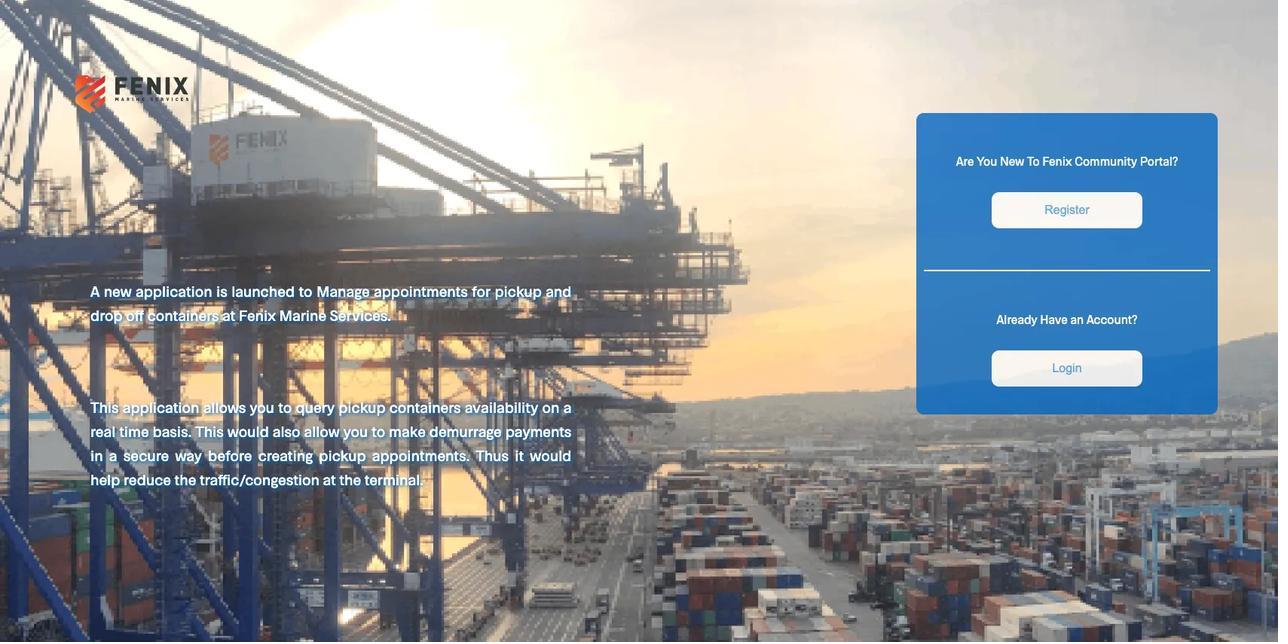 Task type: vqa. For each thing, say whether or not it's contained in the screenshot.
3rd cell from the top of the page
no



Task type: locate. For each thing, give the bounding box(es) containing it.
would
[[227, 422, 269, 440], [530, 446, 572, 464]]

are
[[956, 154, 974, 168]]

are you new to fenix community portal?
[[956, 154, 1179, 168]]

to inside a new application is launched to manage appointments for pickup and drop off containers at fenix marine services.
[[299, 282, 313, 300]]

2 horizontal spatial to
[[372, 422, 385, 440]]

appointments.
[[372, 446, 470, 464]]

0 vertical spatial this
[[90, 398, 119, 416]]

this down allows
[[195, 422, 224, 440]]

allows
[[203, 398, 246, 416]]

fenix
[[1043, 154, 1073, 168], [239, 306, 276, 324]]

pickup
[[495, 282, 542, 300], [339, 398, 386, 416], [319, 446, 366, 464]]

before
[[208, 446, 252, 464]]

a
[[564, 398, 572, 416], [109, 446, 117, 464]]

would up before
[[227, 422, 269, 440]]

application
[[136, 282, 212, 300], [123, 398, 199, 416]]

login
[[1053, 362, 1082, 375]]

0 vertical spatial to
[[299, 282, 313, 300]]

terminal.
[[365, 470, 424, 489]]

0 horizontal spatial would
[[227, 422, 269, 440]]

account?
[[1087, 312, 1138, 326]]

services.
[[330, 306, 391, 324]]

application inside this application allows you to query pickup containers availability on a real time basis. this would also allow you to make demurrage payments in a secure way before creating pickup appointments. thus it would help reduce the traffic/congestion at the terminal.
[[123, 398, 199, 416]]

basis.
[[153, 422, 192, 440]]

at down is
[[222, 306, 235, 324]]

to up marine
[[299, 282, 313, 300]]

application up off
[[136, 282, 212, 300]]

0 horizontal spatial fenix
[[239, 306, 276, 324]]

1 horizontal spatial fenix
[[1043, 154, 1073, 168]]

way
[[175, 446, 202, 464]]

the left terminal.
[[340, 470, 361, 489]]

1 vertical spatial fenix
[[239, 306, 276, 324]]

to up 'also'
[[278, 398, 292, 416]]

pickup up allow
[[339, 398, 386, 416]]

launched
[[232, 282, 295, 300]]

time
[[119, 422, 149, 440]]

at down allow
[[323, 470, 336, 489]]

you up 'also'
[[250, 398, 274, 416]]

0 horizontal spatial a
[[109, 446, 117, 464]]

already have an account?
[[997, 312, 1138, 326]]

the down the way
[[175, 470, 196, 489]]

you
[[250, 398, 274, 416], [344, 422, 368, 440]]

at
[[222, 306, 235, 324], [323, 470, 336, 489]]

this up real
[[90, 398, 119, 416]]

to
[[299, 282, 313, 300], [278, 398, 292, 416], [372, 422, 385, 440]]

containers down is
[[148, 306, 219, 324]]

already
[[997, 312, 1038, 326]]

1 vertical spatial application
[[123, 398, 199, 416]]

0 vertical spatial application
[[136, 282, 212, 300]]

1 vertical spatial would
[[530, 446, 572, 464]]

0 vertical spatial pickup
[[495, 282, 542, 300]]

register button
[[992, 192, 1143, 228]]

application up basis.
[[123, 398, 199, 416]]

creating
[[258, 446, 313, 464]]

1 horizontal spatial at
[[323, 470, 336, 489]]

at inside this application allows you to query pickup containers availability on a real time basis. this would also allow you to make demurrage payments in a secure way before creating pickup appointments. thus it would help reduce the traffic/congestion at the terminal.
[[323, 470, 336, 489]]

0 vertical spatial a
[[564, 398, 572, 416]]

to left make
[[372, 422, 385, 440]]

0 horizontal spatial the
[[175, 470, 196, 489]]

the
[[175, 470, 196, 489], [340, 470, 361, 489]]

fenix down launched
[[239, 306, 276, 324]]

a right on
[[564, 398, 572, 416]]

new
[[104, 282, 132, 300]]

containers
[[148, 306, 219, 324], [390, 398, 461, 416]]

0 vertical spatial would
[[227, 422, 269, 440]]

pickup down allow
[[319, 446, 366, 464]]

1 horizontal spatial to
[[299, 282, 313, 300]]

0 horizontal spatial to
[[278, 398, 292, 416]]

0 vertical spatial you
[[250, 398, 274, 416]]

is
[[216, 282, 228, 300]]

0 horizontal spatial this
[[90, 398, 119, 416]]

for
[[472, 282, 491, 300]]

traffic/congestion
[[200, 470, 320, 489]]

0 horizontal spatial containers
[[148, 306, 219, 324]]

fenix right to
[[1043, 154, 1073, 168]]

0 horizontal spatial you
[[250, 398, 274, 416]]

1 vertical spatial a
[[109, 446, 117, 464]]

1 horizontal spatial containers
[[390, 398, 461, 416]]

portal?
[[1141, 154, 1179, 168]]

pickup right 'for'
[[495, 282, 542, 300]]

would down payments
[[530, 446, 572, 464]]

1 vertical spatial to
[[278, 398, 292, 416]]

0 vertical spatial containers
[[148, 306, 219, 324]]

a new application is launched to manage appointments for pickup and drop off containers at fenix marine services.
[[90, 282, 572, 324]]

a right in
[[109, 446, 117, 464]]

1 the from the left
[[175, 470, 196, 489]]

this
[[90, 398, 119, 416], [195, 422, 224, 440]]

you right allow
[[344, 422, 368, 440]]

query
[[296, 398, 335, 416]]

make
[[389, 422, 426, 440]]

appointments
[[374, 282, 468, 300]]

1 horizontal spatial this
[[195, 422, 224, 440]]

0 horizontal spatial at
[[222, 306, 235, 324]]

1 vertical spatial containers
[[390, 398, 461, 416]]

have
[[1041, 312, 1068, 326]]

0 vertical spatial fenix
[[1043, 154, 1073, 168]]

0 vertical spatial at
[[222, 306, 235, 324]]

thus
[[476, 446, 509, 464]]

at inside a new application is launched to manage appointments for pickup and drop off containers at fenix marine services.
[[222, 306, 235, 324]]

containers up make
[[390, 398, 461, 416]]

drop
[[90, 306, 123, 324]]

and
[[546, 282, 572, 300]]

application inside a new application is launched to manage appointments for pickup and drop off containers at fenix marine services.
[[136, 282, 212, 300]]

1 horizontal spatial you
[[344, 422, 368, 440]]

real
[[90, 422, 116, 440]]

1 horizontal spatial the
[[340, 470, 361, 489]]

1 vertical spatial at
[[323, 470, 336, 489]]



Task type: describe. For each thing, give the bounding box(es) containing it.
1 horizontal spatial would
[[530, 446, 572, 464]]

an
[[1071, 312, 1084, 326]]

also
[[273, 422, 301, 440]]

2 vertical spatial to
[[372, 422, 385, 440]]

fenix inside a new application is launched to manage appointments for pickup and drop off containers at fenix marine services.
[[239, 306, 276, 324]]

marine
[[279, 306, 327, 324]]

1 vertical spatial this
[[195, 422, 224, 440]]

it
[[515, 446, 524, 464]]

pickup inside a new application is launched to manage appointments for pickup and drop off containers at fenix marine services.
[[495, 282, 542, 300]]

secure
[[123, 446, 169, 464]]

community
[[1075, 154, 1138, 168]]

2 vertical spatial pickup
[[319, 446, 366, 464]]

off
[[126, 306, 144, 324]]

reduce
[[124, 470, 171, 489]]

1 vertical spatial you
[[344, 422, 368, 440]]

help
[[90, 470, 120, 489]]

containers inside this application allows you to query pickup containers availability on a real time basis. this would also allow you to make demurrage payments in a secure way before creating pickup appointments. thus it would help reduce the traffic/congestion at the terminal.
[[390, 398, 461, 416]]

register
[[1045, 204, 1090, 216]]

1 horizontal spatial a
[[564, 398, 572, 416]]

availability
[[465, 398, 539, 416]]

a
[[90, 282, 100, 300]]

2 the from the left
[[340, 470, 361, 489]]

manage
[[317, 282, 370, 300]]

you
[[977, 154, 998, 168]]

allow
[[304, 422, 340, 440]]

login button
[[992, 351, 1143, 387]]

in
[[90, 446, 103, 464]]

to
[[1028, 154, 1040, 168]]

payments
[[506, 422, 572, 440]]

on
[[543, 398, 560, 416]]

demurrage
[[430, 422, 502, 440]]

containers inside a new application is launched to manage appointments for pickup and drop off containers at fenix marine services.
[[148, 306, 219, 324]]

new
[[1000, 154, 1025, 168]]

1 vertical spatial pickup
[[339, 398, 386, 416]]

this application allows you to query pickup containers availability on a real time basis. this would also allow you to make demurrage payments in a secure way before creating pickup appointments. thus it would help reduce the traffic/congestion at the terminal.
[[90, 398, 572, 489]]



